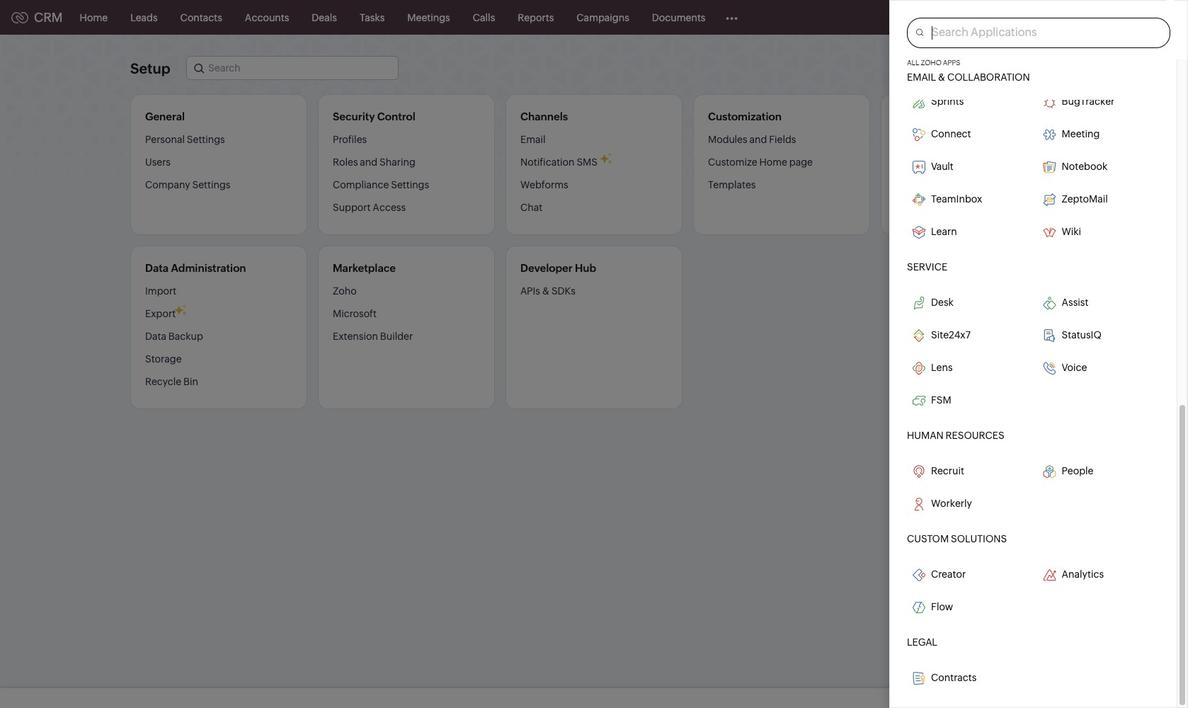 Task type: describe. For each thing, give the bounding box(es) containing it.
chat link
[[520, 196, 542, 219]]

recruit link
[[907, 459, 1029, 483]]

zeptomail link
[[1038, 187, 1160, 211]]

campaigns link
[[565, 0, 641, 34]]

learn link
[[907, 220, 1029, 244]]

statusiq
[[1062, 329, 1102, 340]]

extension builder
[[333, 331, 413, 342]]

company
[[145, 179, 190, 190]]

show
[[931, 63, 957, 74]]

documents link
[[641, 0, 717, 34]]

webforms
[[520, 179, 568, 190]]

customize home page
[[708, 156, 813, 168]]

settings right personal
[[187, 134, 225, 145]]

modules and fields link
[[708, 133, 796, 151]]

roles
[[333, 156, 358, 168]]

tasks
[[360, 12, 385, 23]]

chat
[[520, 202, 542, 213]]

webforms link
[[520, 173, 568, 196]]

solutions
[[951, 533, 1007, 544]]

marketplace
[[333, 262, 396, 274]]

rules
[[942, 134, 967, 145]]

sharing
[[380, 156, 415, 168]]

storage
[[145, 353, 182, 365]]

sdks
[[552, 285, 575, 297]]

templates link
[[708, 173, 756, 196]]

recruit
[[931, 465, 964, 476]]

settings for general
[[192, 179, 230, 190]]

logo image
[[11, 12, 28, 23]]

bugtracker link
[[1038, 90, 1160, 114]]

import
[[145, 285, 176, 297]]

site24x7 link
[[907, 323, 1029, 347]]

compliance
[[333, 179, 389, 190]]

leads link
[[119, 0, 169, 34]]

actions
[[896, 156, 931, 168]]

workerly
[[931, 497, 972, 509]]

administration
[[171, 262, 246, 274]]

and for roles
[[360, 156, 378, 168]]

export
[[145, 308, 176, 319]]

fsm link
[[907, 388, 1029, 412]]

builder
[[380, 331, 413, 342]]

teaminbox link
[[907, 187, 1029, 211]]

channels
[[520, 110, 568, 122]]

free upgrade
[[903, 6, 943, 28]]

desk link
[[907, 291, 1029, 315]]

creator link
[[907, 563, 1029, 587]]

compliance settings
[[333, 179, 429, 190]]

apis & sdks
[[520, 285, 575, 297]]

and for modules
[[749, 134, 767, 145]]

bugtracker
[[1062, 95, 1115, 107]]

meeting
[[1062, 128, 1100, 139]]

voice
[[1062, 362, 1087, 373]]

automation
[[896, 110, 955, 122]]

modules and fields
[[708, 134, 796, 145]]

bin
[[183, 376, 198, 387]]

security
[[333, 110, 375, 122]]

actions link
[[896, 151, 931, 173]]

users
[[145, 156, 171, 168]]

developer
[[520, 262, 573, 274]]

site24x7
[[931, 329, 971, 340]]

assist
[[1062, 296, 1089, 308]]

meetings link
[[396, 0, 461, 34]]

tasks link
[[348, 0, 396, 34]]

notification sms
[[520, 156, 598, 168]]

recycle bin link
[[145, 370, 198, 393]]

settings for security control
[[391, 179, 429, 190]]

data for data backup
[[145, 331, 166, 342]]

control
[[377, 110, 415, 122]]

documents
[[652, 12, 706, 23]]

email link
[[520, 133, 546, 151]]

microsoft link
[[333, 302, 377, 325]]

customization
[[708, 110, 782, 122]]

fsm
[[931, 394, 951, 405]]

roles and sharing link
[[333, 151, 415, 173]]

contracts
[[931, 672, 977, 683]]

show link
[[907, 57, 1029, 81]]

legal
[[907, 636, 937, 648]]

voice link
[[1038, 356, 1160, 380]]



Task type: vqa. For each thing, say whether or not it's contained in the screenshot.
Extension Builder
yes



Task type: locate. For each thing, give the bounding box(es) containing it.
zoho link
[[333, 285, 357, 302]]

recycle bin
[[145, 376, 198, 387]]

0 horizontal spatial and
[[360, 156, 378, 168]]

and inside "link"
[[360, 156, 378, 168]]

creator
[[931, 568, 966, 580]]

import link
[[145, 285, 176, 302]]

hub
[[575, 262, 596, 274]]

zoho up "microsoft" link at the top left of the page
[[333, 285, 357, 297]]

accounts link
[[234, 0, 300, 34]]

custom solutions
[[907, 533, 1007, 544]]

assist link
[[1038, 291, 1160, 315]]

custom
[[907, 533, 949, 544]]

0 vertical spatial data
[[145, 262, 169, 274]]

email down all
[[907, 71, 936, 83]]

contacts
[[180, 12, 222, 23]]

workerly link
[[907, 492, 1029, 516]]

home right crm
[[80, 12, 108, 23]]

and up customize home page at the top right of page
[[749, 134, 767, 145]]

data down export
[[145, 331, 166, 342]]

customize
[[708, 156, 757, 168]]

0 vertical spatial &
[[938, 71, 945, 83]]

profiles link
[[333, 133, 367, 151]]

0 vertical spatial home
[[80, 12, 108, 23]]

campaigns
[[577, 12, 629, 23]]

profiles
[[333, 134, 367, 145]]

desk
[[931, 296, 954, 308]]

1 vertical spatial &
[[542, 285, 550, 297]]

compliance settings link
[[333, 173, 429, 196]]

upgrade
[[903, 18, 943, 28]]

0 vertical spatial and
[[749, 134, 767, 145]]

access
[[373, 202, 406, 213]]

all
[[907, 59, 919, 66]]

personal settings
[[145, 134, 225, 145]]

1 vertical spatial home
[[759, 156, 787, 168]]

crm link
[[11, 10, 63, 25]]

0 horizontal spatial home
[[80, 12, 108, 23]]

sprints link
[[907, 90, 1029, 114]]

recycle
[[145, 376, 181, 387]]

sms
[[577, 156, 598, 168]]

deals
[[312, 12, 337, 23]]

lens
[[931, 362, 953, 373]]

apps
[[943, 59, 960, 66]]

templates
[[708, 179, 756, 190]]

notification
[[520, 156, 575, 168]]

support access link
[[333, 196, 406, 219]]

1 vertical spatial zoho
[[333, 285, 357, 297]]

0 vertical spatial zoho
[[921, 59, 942, 66]]

contracts link
[[907, 666, 1029, 690]]

&
[[938, 71, 945, 83], [542, 285, 550, 297]]

wiki
[[1062, 226, 1081, 237]]

analytics link
[[1038, 563, 1160, 587]]

people
[[1062, 465, 1094, 476]]

home down fields
[[759, 156, 787, 168]]

Search Applications text field
[[923, 18, 1170, 47]]

personal settings link
[[145, 133, 225, 151]]

settings right company
[[192, 179, 230, 190]]

roles and sharing
[[333, 156, 415, 168]]

human resources
[[907, 429, 1004, 441]]

workflow rules
[[896, 134, 967, 145]]

data for data administration
[[145, 262, 169, 274]]

0 vertical spatial email
[[907, 71, 936, 83]]

zoho right all
[[921, 59, 942, 66]]

calls
[[473, 12, 495, 23]]

modules
[[708, 134, 747, 145]]

security control
[[333, 110, 415, 122]]

crm
[[34, 10, 63, 25]]

data
[[145, 262, 169, 274], [145, 331, 166, 342]]

0 horizontal spatial &
[[542, 285, 550, 297]]

flow link
[[907, 595, 1029, 619]]

& right the apis
[[542, 285, 550, 297]]

export link
[[145, 302, 176, 325]]

email
[[907, 71, 936, 83], [520, 134, 546, 145]]

data up import
[[145, 262, 169, 274]]

1 data from the top
[[145, 262, 169, 274]]

vault
[[931, 160, 954, 172]]

home link
[[68, 0, 119, 34]]

developer hub
[[520, 262, 596, 274]]

1 vertical spatial and
[[360, 156, 378, 168]]

notebook
[[1062, 160, 1108, 172]]

0 horizontal spatial zoho
[[333, 285, 357, 297]]

email down "channels"
[[520, 134, 546, 145]]

leads
[[130, 12, 158, 23]]

teaminbox
[[931, 193, 982, 204]]

company settings
[[145, 179, 230, 190]]

human
[[907, 429, 944, 441]]

& inside all zoho apps email & collaboration
[[938, 71, 945, 83]]

1 vertical spatial data
[[145, 331, 166, 342]]

1 horizontal spatial &
[[938, 71, 945, 83]]

connect
[[931, 128, 971, 139]]

1 horizontal spatial zoho
[[921, 59, 942, 66]]

email inside all zoho apps email & collaboration
[[907, 71, 936, 83]]

resources
[[946, 429, 1004, 441]]

sprints
[[931, 95, 964, 107]]

vault link
[[907, 155, 1029, 179]]

and right roles
[[360, 156, 378, 168]]

1 vertical spatial email
[[520, 134, 546, 145]]

storage link
[[145, 348, 182, 370]]

data administration
[[145, 262, 246, 274]]

1 horizontal spatial home
[[759, 156, 787, 168]]

users link
[[145, 151, 171, 173]]

0 horizontal spatial email
[[520, 134, 546, 145]]

lens link
[[907, 356, 1029, 380]]

settings down "sharing"
[[391, 179, 429, 190]]

1 horizontal spatial email
[[907, 71, 936, 83]]

data inside 'link'
[[145, 331, 166, 342]]

1 horizontal spatial and
[[749, 134, 767, 145]]

learn
[[931, 226, 957, 237]]

zoho inside all zoho apps email & collaboration
[[921, 59, 942, 66]]

people link
[[1038, 459, 1160, 483]]

apis & sdks link
[[520, 285, 575, 302]]

data backup link
[[145, 325, 203, 348]]

data backup
[[145, 331, 203, 342]]

2 data from the top
[[145, 331, 166, 342]]

& down apps
[[938, 71, 945, 83]]

general
[[145, 110, 185, 122]]

extension
[[333, 331, 378, 342]]



